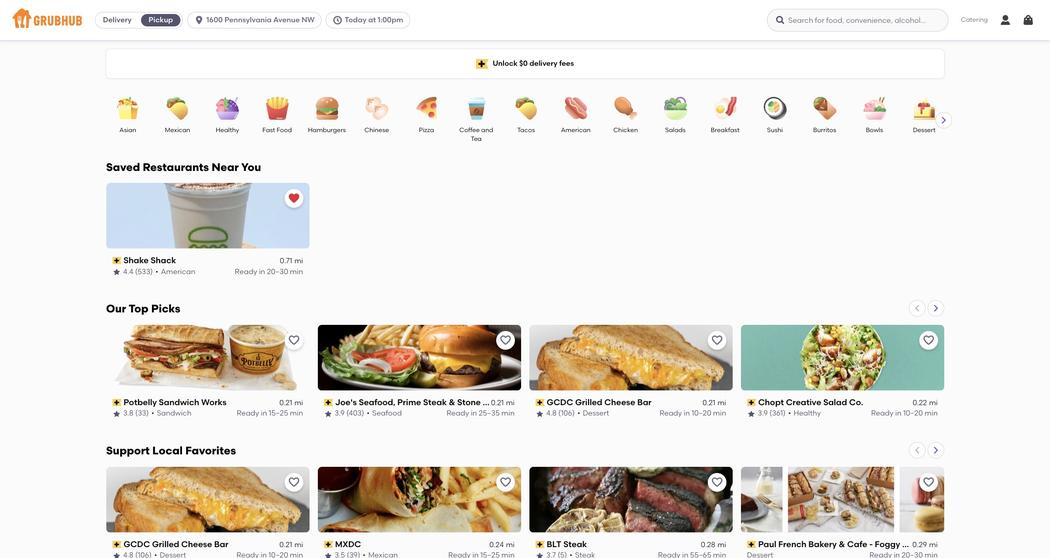 Task type: describe. For each thing, give the bounding box(es) containing it.
tacos
[[518, 127, 535, 134]]

0.24 mi
[[490, 541, 515, 550]]

mexican image
[[160, 97, 196, 120]]

french
[[779, 540, 807, 550]]

1 horizontal spatial american
[[561, 127, 591, 134]]

save this restaurant image for co.
[[923, 335, 935, 347]]

3.9 (403)
[[335, 410, 364, 419]]

(33)
[[135, 410, 149, 419]]

joe's seafood, prime steak & stone crab
[[335, 398, 504, 408]]

1600
[[207, 16, 223, 24]]

1 horizontal spatial save this restaurant image
[[711, 477, 724, 489]]

subscription pass image for chopt creative salad co. logo
[[748, 400, 757, 407]]

in for potbelly sandwich works
[[261, 410, 267, 419]]

star icon image for "blt steak logo"
[[536, 552, 544, 559]]

save this restaurant image for joe's seafood, prime steak & stone crab
[[499, 335, 512, 347]]

delivery
[[530, 59, 558, 68]]

0.22 mi
[[913, 399, 939, 408]]

pickup
[[149, 16, 173, 24]]

save this restaurant button for chopt creative salad co. logo
[[920, 332, 939, 350]]

top
[[129, 302, 149, 315]]

saved restaurants near you
[[106, 161, 261, 174]]

you
[[241, 161, 261, 174]]

avenue
[[274, 16, 300, 24]]

caret right icon image for our top picks
[[932, 305, 941, 313]]

co.
[[850, 398, 864, 408]]

min for gcdc grilled cheese bar
[[714, 410, 727, 419]]

creative
[[787, 398, 822, 408]]

gcdc grilled cheese bar logo image for gcdc grilled cheese bar save this restaurant icon
[[530, 325, 733, 391]]

caret left icon image for our top picks
[[914, 305, 922, 313]]

chopt creative salad co. logo image
[[741, 325, 945, 391]]

american image
[[558, 97, 594, 120]]

chinese image
[[359, 97, 395, 120]]

asian
[[120, 127, 136, 134]]

gcdc grilled cheese bar for save this restaurant image corresponding to bar
[[124, 540, 229, 550]]

breakfast image
[[708, 97, 744, 120]]

sandwich for •
[[157, 410, 192, 419]]

• american
[[156, 268, 196, 276]]

our
[[106, 302, 126, 315]]

ready in 10–20 min for gcdc grilled cheese bar
[[660, 410, 727, 419]]

0.29 mi
[[913, 541, 939, 550]]

10–20 for chopt creative salad co.
[[904, 410, 924, 419]]

3.9 for chopt creative salad co.
[[758, 410, 768, 419]]

$0
[[520, 59, 528, 68]]

1600 pennsylvania avenue nw button
[[187, 12, 326, 29]]

mxdc
[[335, 540, 361, 550]]

today
[[345, 16, 367, 24]]

1 vertical spatial cheese
[[181, 540, 212, 550]]

pickup button
[[139, 12, 183, 29]]

4.8
[[547, 410, 557, 419]]

bottom
[[903, 540, 933, 550]]

pizza
[[419, 127, 434, 134]]

saved restaurant button
[[285, 189, 303, 208]]

in for gcdc grilled cheese bar
[[684, 410, 690, 419]]

foggy
[[876, 540, 901, 550]]

coffee and tea image
[[458, 97, 495, 120]]

0 vertical spatial healthy
[[216, 127, 239, 134]]

our top picks
[[106, 302, 181, 315]]

25–35
[[479, 410, 500, 419]]

food
[[277, 127, 292, 134]]

cafe
[[848, 540, 868, 550]]

ready for gcdc grilled cheese bar
[[660, 410, 683, 419]]

delivery button
[[96, 12, 139, 29]]

prime
[[398, 398, 421, 408]]

mexican
[[165, 127, 190, 134]]

fast
[[263, 127, 275, 134]]

save this restaurant image for potbelly sandwich works
[[288, 335, 300, 347]]

local
[[152, 445, 183, 458]]

dessert image
[[907, 97, 943, 120]]

• for shack
[[156, 268, 158, 276]]

star icon image for joe's seafood, prime steak & stone crab logo
[[324, 410, 332, 419]]

1 horizontal spatial &
[[839, 540, 846, 550]]

ready for shake shack
[[235, 268, 257, 276]]

salad
[[824, 398, 848, 408]]

• sandwich
[[151, 410, 192, 419]]

1600 pennsylvania avenue nw
[[207, 16, 315, 24]]

near
[[212, 161, 239, 174]]

0.71 mi
[[280, 257, 303, 266]]

save this restaurant button for "blt steak logo"
[[708, 474, 727, 492]]

subscription pass image for "blt steak logo"
[[536, 542, 545, 549]]

0 vertical spatial caret right icon image
[[940, 116, 948, 125]]

support
[[106, 445, 150, 458]]

in for chopt creative salad co.
[[896, 410, 902, 419]]

works
[[201, 398, 227, 408]]

save this restaurant button for mxdc logo
[[496, 474, 515, 492]]

potbelly sandwich works
[[124, 398, 227, 408]]

catering
[[962, 16, 989, 24]]

picks
[[151, 302, 181, 315]]

fast food image
[[259, 97, 296, 120]]

salads image
[[658, 97, 694, 120]]

paul french bakery & cafe - foggy bottom
[[759, 540, 933, 550]]

shack
[[151, 256, 176, 266]]

fees
[[560, 59, 574, 68]]

at
[[369, 16, 376, 24]]

salads
[[666, 127, 686, 134]]

0.28 mi
[[701, 541, 727, 550]]

15–25
[[269, 410, 288, 419]]

min for shake shack
[[290, 268, 303, 276]]

bowls image
[[857, 97, 893, 120]]

0 vertical spatial dessert
[[914, 127, 936, 134]]

nw
[[302, 16, 315, 24]]

chinese
[[365, 127, 389, 134]]

bar for gcdc grilled cheese bar save this restaurant icon
[[638, 398, 652, 408]]

healthy image
[[209, 97, 246, 120]]

4.4
[[123, 268, 133, 276]]

coffee
[[460, 127, 480, 134]]

(533)
[[135, 268, 153, 276]]

shake shack
[[124, 256, 176, 266]]

save this restaurant image for gcdc grilled cheese bar
[[711, 335, 724, 347]]



Task type: vqa. For each thing, say whether or not it's contained in the screenshot.
restaurants at the top
yes



Task type: locate. For each thing, give the bounding box(es) containing it.
dessert
[[914, 127, 936, 134], [583, 410, 610, 419]]

(361)
[[770, 410, 786, 419]]

0.24
[[490, 541, 504, 550]]

0 horizontal spatial 3.9
[[335, 410, 345, 419]]

subscription pass image
[[112, 400, 122, 407], [536, 400, 545, 407], [748, 400, 757, 407], [112, 542, 122, 549], [324, 542, 333, 549], [536, 542, 545, 549]]

subscription pass image left 'shake'
[[112, 258, 122, 265]]

shake shack logo image
[[106, 183, 310, 249]]

save this restaurant button for paul french bakery & cafe - foggy bottom logo
[[920, 474, 939, 492]]

1 vertical spatial healthy
[[794, 410, 822, 419]]

mi left the mxdc
[[295, 541, 303, 550]]

1 3.9 from the left
[[335, 410, 345, 419]]

saved restaurant image
[[288, 193, 300, 205]]

• right (33)
[[151, 410, 154, 419]]

ready in 15–25 min
[[237, 410, 303, 419]]

0 horizontal spatial gcdc grilled cheese bar
[[124, 540, 229, 550]]

0.21 for 10–20
[[703, 399, 716, 408]]

1 vertical spatial gcdc grilled cheese bar logo image
[[106, 467, 310, 533]]

1 vertical spatial steak
[[564, 540, 587, 550]]

ready in 10–20 min
[[660, 410, 727, 419], [872, 410, 939, 419]]

steak right "blt"
[[564, 540, 587, 550]]

1 10–20 from the left
[[692, 410, 712, 419]]

3.9 (361)
[[758, 410, 786, 419]]

0 horizontal spatial cheese
[[181, 540, 212, 550]]

bakery
[[809, 540, 837, 550]]

subscription pass image for shake shack
[[112, 258, 122, 265]]

& left cafe
[[839, 540, 846, 550]]

1 horizontal spatial healthy
[[794, 410, 822, 419]]

saved
[[106, 161, 140, 174]]

tacos image
[[508, 97, 545, 120]]

pennsylvania
[[225, 16, 272, 24]]

10–20 for gcdc grilled cheese bar
[[692, 410, 712, 419]]

mi for gcdc grilled cheese bar save this restaurant icon
[[718, 399, 727, 408]]

sandwich up • sandwich
[[159, 398, 199, 408]]

mi right 0.24
[[506, 541, 515, 550]]

cheese
[[605, 398, 636, 408], [181, 540, 212, 550]]

1 vertical spatial gcdc
[[124, 540, 150, 550]]

0 horizontal spatial &
[[449, 398, 456, 408]]

4.8 (106)
[[547, 410, 575, 419]]

• for sandwich
[[151, 410, 154, 419]]

tea
[[471, 136, 482, 143]]

gcdc grilled cheese bar
[[547, 398, 652, 408], [124, 540, 229, 550]]

1 vertical spatial subscription pass image
[[324, 400, 333, 407]]

2 10–20 from the left
[[904, 410, 924, 419]]

mi for mxdc's save this restaurant icon
[[506, 541, 515, 550]]

0 horizontal spatial dessert
[[583, 410, 610, 419]]

american
[[561, 127, 591, 134], [161, 268, 196, 276]]

0 horizontal spatial american
[[161, 268, 196, 276]]

1 vertical spatial caret left icon image
[[914, 447, 922, 455]]

catering button
[[955, 8, 996, 32]]

svg image
[[1000, 14, 1012, 26], [1023, 14, 1035, 26], [194, 15, 205, 25], [333, 15, 343, 25], [776, 15, 786, 25]]

1 horizontal spatial steak
[[564, 540, 587, 550]]

2 horizontal spatial subscription pass image
[[748, 542, 757, 549]]

healthy down 'healthy' image on the top
[[216, 127, 239, 134]]

gcdc grilled cheese bar logo image
[[530, 325, 733, 391], [106, 467, 310, 533]]

breakfast
[[711, 127, 740, 134]]

subscription pass image for joe's seafood, prime steak & stone crab
[[324, 400, 333, 407]]

10–20
[[692, 410, 712, 419], [904, 410, 924, 419]]

1 ready in 10–20 min from the left
[[660, 410, 727, 419]]

save this restaurant image
[[288, 335, 300, 347], [499, 335, 512, 347], [711, 335, 724, 347], [499, 477, 512, 489], [923, 477, 935, 489]]

seafood
[[373, 410, 402, 419]]

subscription pass image
[[112, 258, 122, 265], [324, 400, 333, 407], [748, 542, 757, 549]]

american down american 'image'
[[561, 127, 591, 134]]

0 vertical spatial american
[[561, 127, 591, 134]]

2 vertical spatial caret right icon image
[[932, 447, 941, 455]]

today at 1:00pm
[[345, 16, 404, 24]]

• right (533)
[[156, 268, 158, 276]]

-
[[870, 540, 874, 550]]

0 vertical spatial gcdc grilled cheese bar logo image
[[530, 325, 733, 391]]

delivery
[[103, 16, 132, 24]]

3.9 for joe's seafood, prime steak & stone crab
[[335, 410, 345, 419]]

mi right crab
[[506, 399, 515, 408]]

0 horizontal spatial healthy
[[216, 127, 239, 134]]

blt steak
[[547, 540, 587, 550]]

1 horizontal spatial ready in 10–20 min
[[872, 410, 939, 419]]

sandwich for potbelly
[[159, 398, 199, 408]]

0 vertical spatial gcdc grilled cheese bar
[[547, 398, 652, 408]]

gcdc grilled cheese bar logo image for save this restaurant image corresponding to bar
[[106, 467, 310, 533]]

2 ready in 10–20 min from the left
[[872, 410, 939, 419]]

4.4 (533)
[[123, 268, 153, 276]]

0 vertical spatial sandwich
[[159, 398, 199, 408]]

steak right prime
[[423, 398, 447, 408]]

restaurants
[[143, 161, 209, 174]]

grubhub plus flag logo image
[[476, 59, 489, 69]]

caret right icon image
[[940, 116, 948, 125], [932, 305, 941, 313], [932, 447, 941, 455]]

(403)
[[347, 410, 364, 419]]

subscription pass image for potbelly sandwich works logo at bottom left
[[112, 400, 122, 407]]

min for potbelly sandwich works
[[290, 410, 303, 419]]

american down the shack
[[161, 268, 196, 276]]

1 horizontal spatial 10–20
[[904, 410, 924, 419]]

ready in 10–20 min for chopt creative salad co.
[[872, 410, 939, 419]]

1 vertical spatial dessert
[[583, 410, 610, 419]]

mi up ready in 15–25 min
[[295, 399, 303, 408]]

0.21 mi
[[280, 399, 303, 408], [491, 399, 515, 408], [703, 399, 727, 408], [280, 541, 303, 550]]

3.9 down 'chopt'
[[758, 410, 768, 419]]

20–30
[[267, 268, 288, 276]]

grilled
[[576, 398, 603, 408], [152, 540, 179, 550]]

3.8 (33)
[[123, 410, 149, 419]]

support local favorites
[[106, 445, 236, 458]]

1:00pm
[[378, 16, 404, 24]]

• for seafood,
[[367, 410, 370, 419]]

healthy down chopt creative salad co. at the right of the page
[[794, 410, 822, 419]]

mi for middle save this restaurant image
[[718, 541, 727, 550]]

fast food
[[263, 127, 292, 134]]

seafood,
[[359, 398, 396, 408]]

0.22
[[913, 399, 928, 408]]

save this restaurant button for potbelly sandwich works logo at bottom left
[[285, 332, 303, 350]]

chicken
[[614, 127, 638, 134]]

1 vertical spatial sandwich
[[157, 410, 192, 419]]

star icon image for potbelly sandwich works logo at bottom left
[[112, 410, 121, 419]]

• right (106)
[[578, 410, 581, 419]]

0.71
[[280, 257, 293, 266]]

in for joe's seafood, prime steak & stone crab
[[471, 410, 477, 419]]

1 horizontal spatial 3.9
[[758, 410, 768, 419]]

0 horizontal spatial 10–20
[[692, 410, 712, 419]]

ready
[[235, 268, 257, 276], [237, 410, 259, 419], [447, 410, 469, 419], [660, 410, 683, 419], [872, 410, 894, 419]]

sushi image
[[757, 97, 794, 120]]

ready for joe's seafood, prime steak & stone crab
[[447, 410, 469, 419]]

min for chopt creative salad co.
[[925, 410, 939, 419]]

0.28
[[701, 541, 716, 550]]

• right (361)
[[789, 410, 792, 419]]

2 3.9 from the left
[[758, 410, 768, 419]]

0 horizontal spatial grilled
[[152, 540, 179, 550]]

0 vertical spatial steak
[[423, 398, 447, 408]]

mi right "0.71"
[[295, 257, 303, 266]]

2 vertical spatial subscription pass image
[[748, 542, 757, 549]]

1 horizontal spatial gcdc grilled cheese bar logo image
[[530, 325, 733, 391]]

• for grilled
[[578, 410, 581, 419]]

gcdc grilled cheese bar for gcdc grilled cheese bar save this restaurant icon
[[547, 398, 652, 408]]

0 horizontal spatial steak
[[423, 398, 447, 408]]

subscription pass image for paul french bakery & cafe - foggy bottom
[[748, 542, 757, 549]]

caret left icon image for support local favorites
[[914, 447, 922, 455]]

0 vertical spatial subscription pass image
[[112, 258, 122, 265]]

star icon image for chopt creative salad co. logo
[[748, 410, 756, 419]]

subscription pass image left joe's
[[324, 400, 333, 407]]

0.29
[[913, 541, 928, 550]]

0 horizontal spatial gcdc
[[124, 540, 150, 550]]

ready for chopt creative salad co.
[[872, 410, 894, 419]]

unlock
[[493, 59, 518, 68]]

bar for save this restaurant image corresponding to bar
[[214, 540, 229, 550]]

mi left 'chopt'
[[718, 399, 727, 408]]

hamburgers image
[[309, 97, 345, 120]]

chopt creative salad co.
[[759, 398, 864, 408]]

star icon image for mxdc logo
[[324, 552, 332, 559]]

• dessert
[[578, 410, 610, 419]]

• for creative
[[789, 410, 792, 419]]

today at 1:00pm button
[[326, 12, 414, 29]]

0 vertical spatial caret left icon image
[[914, 305, 922, 313]]

coffee and tea
[[460, 127, 494, 143]]

potbelly
[[124, 398, 157, 408]]

joe's seafood, prime steak & stone crab logo image
[[318, 325, 521, 391]]

star icon image for shake shack logo at left top
[[112, 268, 121, 276]]

unlock $0 delivery fees
[[493, 59, 574, 68]]

mi for save this restaurant image related to co.
[[930, 399, 939, 408]]

in for shake shack
[[259, 268, 265, 276]]

sushi
[[768, 127, 783, 134]]

ready in 20–30 min
[[235, 268, 303, 276]]

0 horizontal spatial save this restaurant image
[[288, 477, 300, 489]]

mi right 0.22
[[930, 399, 939, 408]]

gcdc for save this restaurant image corresponding to bar gcdc grilled cheese bar logo
[[124, 540, 150, 550]]

svg image inside 1600 pennsylvania avenue nw 'button'
[[194, 15, 205, 25]]

0 horizontal spatial subscription pass image
[[112, 258, 122, 265]]

0.21 mi for 10–20
[[703, 399, 727, 408]]

0 horizontal spatial gcdc grilled cheese bar logo image
[[106, 467, 310, 533]]

min for joe's seafood, prime steak & stone crab
[[502, 410, 515, 419]]

bar
[[638, 398, 652, 408], [214, 540, 229, 550]]

2 caret left icon image from the top
[[914, 447, 922, 455]]

1 horizontal spatial cheese
[[605, 398, 636, 408]]

2 horizontal spatial save this restaurant image
[[923, 335, 935, 347]]

1 vertical spatial bar
[[214, 540, 229, 550]]

shake
[[124, 256, 149, 266]]

mxdc logo image
[[318, 467, 521, 533]]

subscription pass image left paul
[[748, 542, 757, 549]]

• right (403)
[[367, 410, 370, 419]]

0 vertical spatial grilled
[[576, 398, 603, 408]]

mi for save this restaurant icon associated with joe's seafood, prime steak & stone crab
[[506, 399, 515, 408]]

crab
[[483, 398, 504, 408]]

1 caret left icon image from the top
[[914, 305, 922, 313]]

caret right icon image for support local favorites
[[932, 447, 941, 455]]

save this restaurant image
[[923, 335, 935, 347], [288, 477, 300, 489], [711, 477, 724, 489]]

subscription pass image for mxdc logo
[[324, 542, 333, 549]]

0 vertical spatial &
[[449, 398, 456, 408]]

mi for save this restaurant image corresponding to bar
[[295, 541, 303, 550]]

0.21 for 25–35
[[491, 399, 504, 408]]

main navigation navigation
[[0, 0, 1051, 40]]

burritos image
[[807, 97, 844, 120]]

1 horizontal spatial subscription pass image
[[324, 400, 333, 407]]

dessert down dessert image
[[914, 127, 936, 134]]

0 vertical spatial bar
[[638, 398, 652, 408]]

save this restaurant image for paul french bakery & cafe - foggy bottom
[[923, 477, 935, 489]]

chopt
[[759, 398, 785, 408]]

min
[[290, 268, 303, 276], [290, 410, 303, 419], [502, 410, 515, 419], [714, 410, 727, 419], [925, 410, 939, 419]]

blt steak logo image
[[530, 467, 733, 533]]

bowls
[[867, 127, 884, 134]]

Search for food, convenience, alcohol... search field
[[768, 9, 949, 32]]

sandwich down potbelly sandwich works at left
[[157, 410, 192, 419]]

gcdc for gcdc grilled cheese bar save this restaurant icon's gcdc grilled cheese bar logo
[[547, 398, 574, 408]]

3.9 down joe's
[[335, 410, 345, 419]]

1 vertical spatial grilled
[[152, 540, 179, 550]]

0.21 for 15–25
[[280, 399, 293, 408]]

1 horizontal spatial bar
[[638, 398, 652, 408]]

3.8
[[123, 410, 134, 419]]

steak
[[423, 398, 447, 408], [564, 540, 587, 550]]

ready in 25–35 min
[[447, 410, 515, 419]]

1 vertical spatial gcdc grilled cheese bar
[[124, 540, 229, 550]]

save this restaurant image for mxdc
[[499, 477, 512, 489]]

1 horizontal spatial grilled
[[576, 398, 603, 408]]

• seafood
[[367, 410, 402, 419]]

0 vertical spatial cheese
[[605, 398, 636, 408]]

paul french bakery & cafe - foggy bottom logo image
[[741, 467, 945, 533]]

1 vertical spatial caret right icon image
[[932, 305, 941, 313]]

mi for save this restaurant icon corresponding to potbelly sandwich works
[[295, 399, 303, 408]]

burritos
[[814, 127, 837, 134]]

1 horizontal spatial gcdc grilled cheese bar
[[547, 398, 652, 408]]

save this restaurant image for bar
[[288, 477, 300, 489]]

star icon image
[[112, 268, 121, 276], [112, 410, 121, 419], [324, 410, 332, 419], [536, 410, 544, 419], [748, 410, 756, 419], [112, 552, 121, 559], [324, 552, 332, 559], [536, 552, 544, 559]]

0 vertical spatial gcdc
[[547, 398, 574, 408]]

mi for paul french bakery & cafe - foggy bottom save this restaurant icon
[[930, 541, 939, 550]]

chicken image
[[608, 97, 644, 120]]

favorites
[[185, 445, 236, 458]]

0.21 mi for 15–25
[[280, 399, 303, 408]]

0 horizontal spatial ready in 10–20 min
[[660, 410, 727, 419]]

joe's
[[335, 398, 357, 408]]

save this restaurant button for joe's seafood, prime steak & stone crab logo
[[496, 332, 515, 350]]

blt
[[547, 540, 562, 550]]

paul
[[759, 540, 777, 550]]

• healthy
[[789, 410, 822, 419]]

1 vertical spatial &
[[839, 540, 846, 550]]

pizza image
[[409, 97, 445, 120]]

svg image inside today at 1:00pm button
[[333, 15, 343, 25]]

and
[[482, 127, 494, 134]]

1 horizontal spatial gcdc
[[547, 398, 574, 408]]

0 horizontal spatial bar
[[214, 540, 229, 550]]

1 horizontal spatial dessert
[[914, 127, 936, 134]]

1 vertical spatial american
[[161, 268, 196, 276]]

healthy
[[216, 127, 239, 134], [794, 410, 822, 419]]

mi for saved restaurant image
[[295, 257, 303, 266]]

mi right 0.28
[[718, 541, 727, 550]]

mi right 0.29
[[930, 541, 939, 550]]

asian image
[[110, 97, 146, 120]]

save this restaurant button
[[285, 332, 303, 350], [496, 332, 515, 350], [708, 332, 727, 350], [920, 332, 939, 350], [285, 474, 303, 492], [496, 474, 515, 492], [708, 474, 727, 492], [920, 474, 939, 492]]

sandwich
[[159, 398, 199, 408], [157, 410, 192, 419]]

0.21 mi for 25–35
[[491, 399, 515, 408]]

potbelly sandwich works logo image
[[106, 325, 310, 391]]

& left stone at the bottom left of page
[[449, 398, 456, 408]]

stone
[[458, 398, 481, 408]]

dessert right (106)
[[583, 410, 610, 419]]

caret left icon image
[[914, 305, 922, 313], [914, 447, 922, 455]]

ready for potbelly sandwich works
[[237, 410, 259, 419]]



